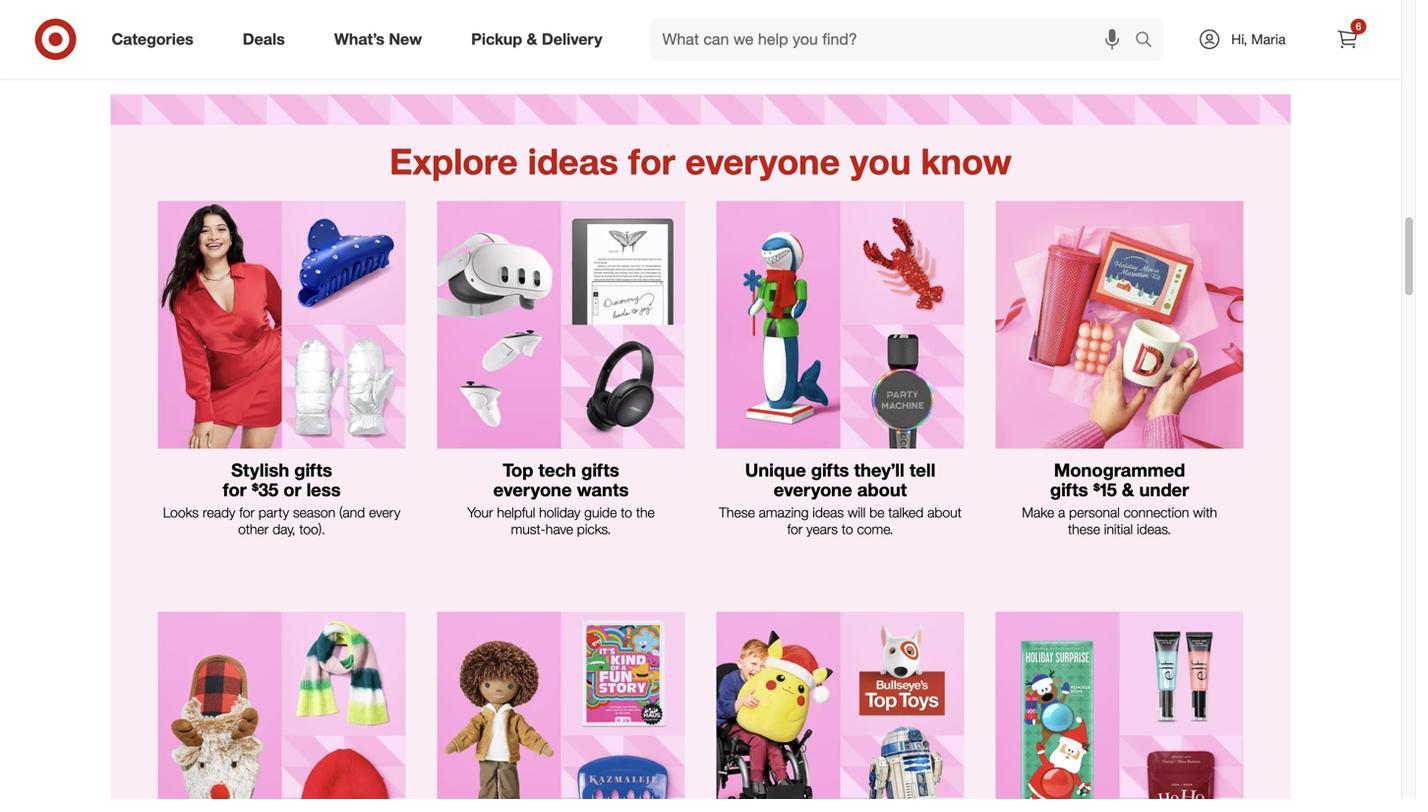 Task type: locate. For each thing, give the bounding box(es) containing it.
everyone inside top tech gifts everyone wants
[[493, 479, 572, 501]]

guide
[[584, 504, 617, 521]]

0 horizontal spatial &
[[527, 30, 537, 49]]

1 horizontal spatial &
[[1122, 479, 1134, 501]]

& right $15 at the right bottom of page
[[1122, 479, 1134, 501]]

for
[[628, 140, 675, 183], [223, 479, 247, 501], [239, 504, 255, 521], [787, 521, 803, 538]]

about inside unique gifts they'll tell everyone about
[[857, 479, 907, 501]]

what's new link
[[317, 18, 447, 61]]

or
[[284, 479, 301, 501]]

years
[[807, 521, 838, 538]]

&
[[527, 30, 537, 49], [1122, 479, 1134, 501]]

explore ideas for everyone you know
[[390, 140, 1012, 183]]

for inside the looks ready for party season (and every other day, too).
[[239, 504, 255, 521]]

tech
[[539, 459, 576, 481]]

stylish
[[231, 459, 289, 481]]

ready
[[203, 504, 235, 521]]

gifts up a
[[1050, 479, 1088, 501]]

ideas inside these amazing ideas will be talked about for years to come.
[[813, 504, 844, 521]]

everyone for wants
[[493, 479, 572, 501]]

24 days of gifts image
[[111, 0, 1291, 79]]

1 vertical spatial &
[[1122, 479, 1134, 501]]

1 horizontal spatial to
[[842, 521, 853, 538]]

top tech gifts everyone wants
[[493, 459, 629, 501]]

0 vertical spatial ideas
[[528, 140, 619, 183]]

explore
[[390, 140, 518, 183]]

gifts
[[294, 459, 332, 481], [581, 459, 619, 481], [811, 459, 849, 481], [1050, 479, 1088, 501]]

everyone for you
[[685, 140, 840, 183]]

these
[[719, 504, 755, 521]]

0 vertical spatial &
[[527, 30, 537, 49]]

every
[[369, 504, 401, 521]]

1 vertical spatial about
[[928, 504, 962, 521]]

about up be
[[857, 479, 907, 501]]

make a personal connection with these initial ideas.
[[1022, 504, 1217, 538]]

other
[[238, 521, 269, 538]]

about right the talked
[[928, 504, 962, 521]]

gifts up season
[[294, 459, 332, 481]]

personal
[[1069, 504, 1120, 521]]

everyone
[[685, 140, 840, 183], [493, 479, 572, 501], [774, 479, 852, 501]]

ideas
[[528, 140, 619, 183], [813, 504, 844, 521]]

unique
[[745, 459, 806, 481]]

about
[[857, 479, 907, 501], [928, 504, 962, 521]]

gifts inside monogrammed gifts $15 & under
[[1050, 479, 1088, 501]]

gifts inside stylish gifts for $35 or less
[[294, 459, 332, 481]]

gifts up guide
[[581, 459, 619, 481]]

with
[[1193, 504, 1217, 521]]

gifts for unique gifts they'll tell everyone about
[[811, 459, 849, 481]]

$15
[[1093, 479, 1117, 501]]

connection
[[1124, 504, 1189, 521]]

what's new
[[334, 30, 422, 49]]

gifts inside unique gifts they'll tell everyone about
[[811, 459, 849, 481]]

tell
[[910, 459, 936, 481]]

ideas.
[[1137, 521, 1171, 538]]

1 horizontal spatial ideas
[[813, 504, 844, 521]]

to
[[621, 504, 632, 521], [842, 521, 853, 538]]

& inside pickup & delivery link
[[527, 30, 537, 49]]

& right pickup
[[527, 30, 537, 49]]

for for $35
[[223, 479, 247, 501]]

categories link
[[95, 18, 218, 61]]

6
[[1356, 20, 1362, 32]]

0 vertical spatial about
[[857, 479, 907, 501]]

1 vertical spatial ideas
[[813, 504, 844, 521]]

stylish gifts for $35 or less
[[223, 459, 341, 501]]

gifts left they'll
[[811, 459, 849, 481]]

6 link
[[1326, 18, 1370, 61]]

for for everyone
[[628, 140, 675, 183]]

$35
[[252, 479, 279, 501]]

for inside stylish gifts for $35 or less
[[223, 479, 247, 501]]

monogrammed
[[1054, 459, 1185, 481]]

to right years
[[842, 521, 853, 538]]

to left the
[[621, 504, 632, 521]]

looks
[[163, 504, 199, 521]]

holiday
[[539, 504, 581, 521]]

have
[[546, 521, 573, 538]]

0 horizontal spatial about
[[857, 479, 907, 501]]

0 horizontal spatial to
[[621, 504, 632, 521]]

& inside monogrammed gifts $15 & under
[[1122, 479, 1134, 501]]

maria
[[1251, 30, 1286, 48]]

1 horizontal spatial about
[[928, 504, 962, 521]]

talked
[[888, 504, 924, 521]]

new
[[389, 30, 422, 49]]



Task type: vqa. For each thing, say whether or not it's contained in the screenshot.
wants everyone
yes



Task type: describe. For each thing, give the bounding box(es) containing it.
must-
[[511, 521, 546, 538]]

everyone inside unique gifts they'll tell everyone about
[[774, 479, 852, 501]]

to inside your helpful holiday guide to the must-have picks.
[[621, 504, 632, 521]]

categories
[[112, 30, 193, 49]]

too).
[[299, 521, 326, 538]]

top
[[503, 459, 533, 481]]

0 horizontal spatial ideas
[[528, 140, 619, 183]]

under
[[1139, 479, 1189, 501]]

less
[[306, 479, 341, 501]]

gifts for monogrammed gifts $15 & under
[[1050, 479, 1088, 501]]

helpful
[[497, 504, 535, 521]]

pickup & delivery link
[[455, 18, 627, 61]]

pickup & delivery
[[471, 30, 602, 49]]

unique gifts they'll tell everyone about
[[745, 459, 936, 501]]

gifts for stylish gifts for $35 or less
[[294, 459, 332, 481]]

season
[[293, 504, 336, 521]]

these amazing ideas will be talked about for years to come.
[[719, 504, 962, 538]]

know
[[921, 140, 1012, 183]]

initial
[[1104, 521, 1133, 538]]

these
[[1068, 521, 1101, 538]]

looks ready for party season (and every other day, too).
[[163, 504, 401, 538]]

amazing
[[759, 504, 809, 521]]

search button
[[1126, 18, 1174, 65]]

your
[[467, 504, 493, 521]]

deals
[[243, 30, 285, 49]]

gifts inside top tech gifts everyone wants
[[581, 459, 619, 481]]

what's
[[334, 30, 384, 49]]

What can we help you find? suggestions appear below search field
[[651, 18, 1140, 61]]

hi, maria
[[1232, 30, 1286, 48]]

the
[[636, 504, 655, 521]]

search
[[1126, 32, 1174, 51]]

monogrammed gifts $15 & under
[[1050, 459, 1189, 501]]

for inside these amazing ideas will be talked about for years to come.
[[787, 521, 803, 538]]

hi,
[[1232, 30, 1248, 48]]

day,
[[273, 521, 296, 538]]

make
[[1022, 504, 1054, 521]]

for for party
[[239, 504, 255, 521]]

picks.
[[577, 521, 611, 538]]

you
[[850, 140, 911, 183]]

they'll
[[854, 459, 905, 481]]

delivery
[[542, 30, 602, 49]]

pickup
[[471, 30, 522, 49]]

come.
[[857, 521, 894, 538]]

be
[[870, 504, 885, 521]]

to inside these amazing ideas will be talked about for years to come.
[[842, 521, 853, 538]]

party
[[259, 504, 289, 521]]

your helpful holiday guide to the must-have picks.
[[467, 504, 655, 538]]

(and
[[339, 504, 365, 521]]

wants
[[577, 479, 629, 501]]

will
[[848, 504, 866, 521]]

deals link
[[226, 18, 310, 61]]

a
[[1058, 504, 1065, 521]]

about inside these amazing ideas will be talked about for years to come.
[[928, 504, 962, 521]]



